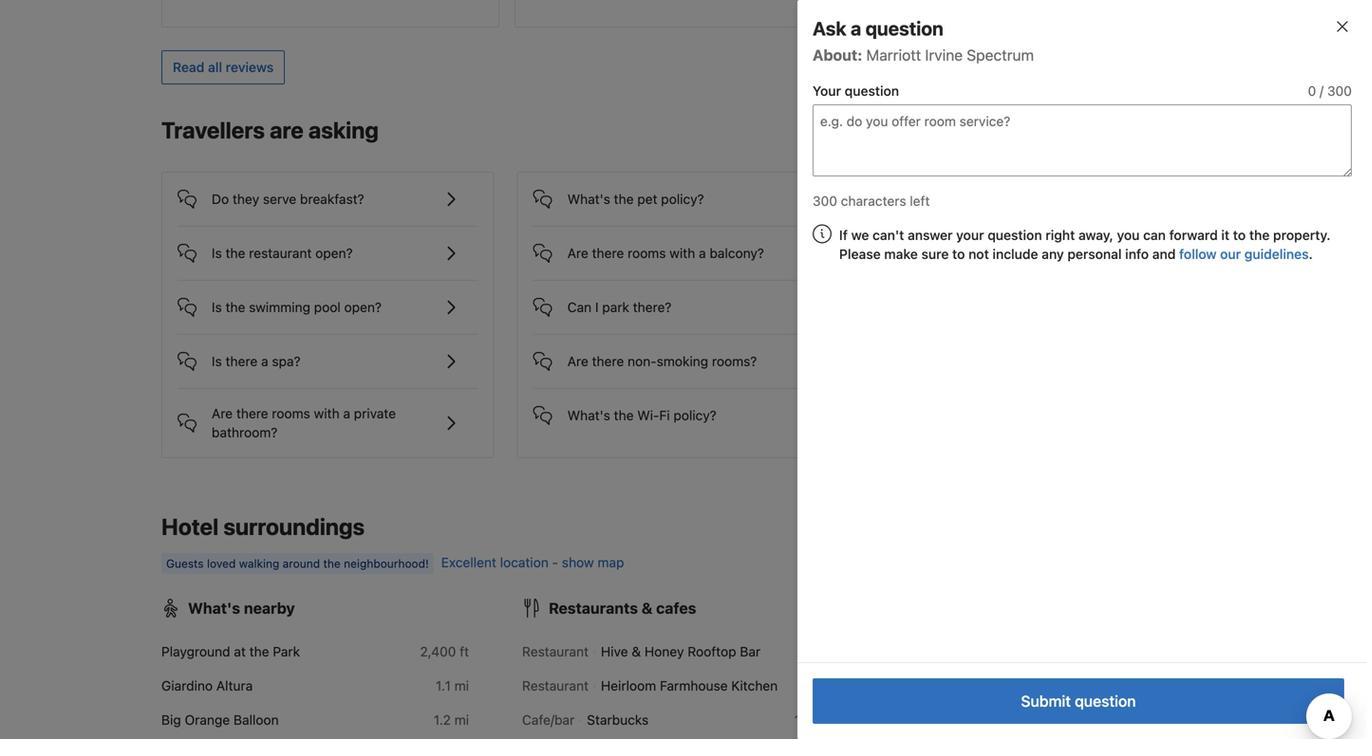 Task type: locate. For each thing, give the bounding box(es) containing it.
what's the pet policy? button
[[534, 173, 834, 211]]

hive
[[601, 645, 628, 660]]

is left spa?
[[212, 354, 222, 370]]

restaurant down restaurants
[[522, 645, 589, 660]]

are there rooms with a balcony?
[[568, 246, 765, 261]]

2 vertical spatial is
[[212, 354, 222, 370]]

1 vertical spatial are
[[568, 354, 589, 370]]

restaurant
[[522, 645, 589, 660], [522, 679, 589, 694]]

1 vertical spatial to
[[953, 247, 966, 262]]

ft for 100 ft
[[821, 713, 830, 729]]

policy? inside button
[[661, 191, 704, 207]]

1 vertical spatial is
[[212, 300, 222, 315]]

0 vertical spatial restaurant
[[522, 645, 589, 660]]

1 vertical spatial restaurant
[[522, 679, 589, 694]]

are
[[270, 117, 304, 144]]

1 vertical spatial mi
[[455, 713, 469, 729]]

the inside is the swimming pool open? button
[[226, 300, 245, 315]]

playground at the park
[[161, 645, 300, 660]]

the left the pet at the left top of the page
[[614, 191, 634, 207]]

the left wi-
[[614, 408, 634, 424]]

answer
[[908, 228, 953, 243]]

there for are there non-smoking rooms?
[[592, 354, 624, 370]]

2 mi from the top
[[455, 713, 469, 729]]

300 left "characters"
[[813, 193, 838, 209]]

heirloom farmhouse kitchen
[[601, 679, 778, 694]]

altura
[[216, 679, 253, 694]]

2 vertical spatial what's
[[188, 600, 240, 618]]

with inside are there rooms with a private bathroom?
[[314, 406, 340, 422]]

asking
[[309, 117, 379, 144]]

with inside "button"
[[670, 246, 696, 261]]

the for is the restaurant open?
[[226, 246, 245, 261]]

1 horizontal spatial to
[[1234, 228, 1247, 243]]

100 ft
[[795, 713, 830, 729]]

0 vertical spatial open?
[[316, 246, 353, 261]]

the
[[614, 191, 634, 207], [1250, 228, 1270, 243], [226, 246, 245, 261], [226, 300, 245, 315], [614, 408, 634, 424], [250, 645, 269, 660]]

forward
[[1170, 228, 1219, 243]]

is down do
[[212, 246, 222, 261]]

non-
[[628, 354, 657, 370]]

mi right "1.2"
[[455, 713, 469, 729]]

pool
[[314, 300, 341, 315]]

are inside "button"
[[568, 246, 589, 261]]

is left swimming
[[212, 300, 222, 315]]

read all reviews button
[[161, 50, 285, 85]]

1 is from the top
[[212, 246, 222, 261]]

reviews
[[226, 59, 274, 75]]

still
[[983, 255, 1017, 277]]

to left the not
[[953, 247, 966, 262]]

cafe/bar
[[522, 713, 575, 729]]

0 vertical spatial are
[[568, 246, 589, 261]]

50
[[801, 679, 817, 694]]

& for honey
[[632, 645, 641, 660]]

0 vertical spatial what's
[[568, 191, 611, 207]]

with
[[670, 246, 696, 261], [314, 406, 340, 422]]

with for private
[[314, 406, 340, 422]]

the inside 'what's the wi-fi policy?' button
[[614, 408, 634, 424]]

submit
[[1022, 693, 1072, 711]]

open? up is the swimming pool open? button
[[316, 246, 353, 261]]

open? right "pool"
[[344, 300, 382, 315]]

2 is from the top
[[212, 300, 222, 315]]

there left spa?
[[226, 354, 258, 370]]

the right at
[[250, 645, 269, 660]]

what's the wi-fi policy? button
[[534, 390, 834, 428]]

the inside is the restaurant open? button
[[226, 246, 245, 261]]

what's for what's nearby
[[188, 600, 240, 618]]

if
[[840, 228, 848, 243]]

1 horizontal spatial 300
[[1328, 83, 1353, 99]]

there left non-
[[592, 354, 624, 370]]

follow
[[1180, 247, 1217, 262]]

&
[[642, 600, 653, 618], [632, 645, 641, 660]]

submit question button
[[813, 679, 1345, 725]]

about:
[[813, 46, 863, 64]]

a
[[851, 17, 862, 39], [699, 246, 706, 261], [261, 354, 268, 370], [343, 406, 351, 422]]

what's left wi-
[[568, 408, 611, 424]]

is inside button
[[212, 354, 222, 370]]

0 vertical spatial ft
[[460, 645, 469, 660]]

bathroom?
[[212, 425, 278, 441]]

are there rooms with a balcony? button
[[534, 227, 834, 265]]

1 vertical spatial with
[[314, 406, 340, 422]]

what's inside button
[[568, 191, 611, 207]]

question inside the if we can't answer your question right away, you can forward it to the property. please make sure to not include any personal info and
[[988, 228, 1043, 243]]

info
[[1126, 247, 1150, 262]]

big
[[161, 713, 181, 729]]

300 right /
[[1328, 83, 1353, 99]]

1 restaurant from the top
[[522, 645, 589, 660]]

breakfast?
[[300, 191, 364, 207]]

guidelines
[[1245, 247, 1310, 262]]

mi
[[455, 679, 469, 694], [455, 713, 469, 729]]

do they serve breakfast?
[[212, 191, 364, 207]]

a left private
[[343, 406, 351, 422]]

balcony?
[[710, 246, 765, 261]]

are for are there non-smoking rooms?
[[568, 354, 589, 370]]

can i park there? button
[[534, 281, 834, 319]]

can't
[[873, 228, 905, 243]]

there inside are there rooms with a private bathroom?
[[236, 406, 268, 422]]

marriott
[[867, 46, 922, 64]]

what's up playground at the park
[[188, 600, 240, 618]]

0 horizontal spatial with
[[314, 406, 340, 422]]

i
[[596, 300, 599, 315]]

public
[[910, 710, 956, 728]]

policy? right the pet at the left top of the page
[[661, 191, 704, 207]]

there
[[592, 246, 624, 261], [226, 354, 258, 370], [592, 354, 624, 370], [236, 406, 268, 422]]

submit question
[[1022, 693, 1137, 711]]

do they serve breakfast? button
[[178, 173, 478, 211]]

question right submit
[[1075, 693, 1137, 711]]

0 vertical spatial with
[[670, 246, 696, 261]]

2 vertical spatial are
[[212, 406, 233, 422]]

is
[[212, 246, 222, 261], [212, 300, 222, 315], [212, 354, 222, 370]]

1 vertical spatial what's
[[568, 408, 611, 424]]

a left spa?
[[261, 354, 268, 370]]

question up the include
[[988, 228, 1043, 243]]

what's inside button
[[568, 408, 611, 424]]

the up follow our guidelines .
[[1250, 228, 1270, 243]]

to right it
[[1234, 228, 1247, 243]]

a left balcony?
[[699, 246, 706, 261]]

rooms inside "button"
[[628, 246, 666, 261]]

1.2 mi
[[434, 713, 469, 729]]

restaurant up cafe/bar in the bottom of the page
[[522, 679, 589, 694]]

is for is there a spa?
[[212, 354, 222, 370]]

are
[[568, 246, 589, 261], [568, 354, 589, 370], [212, 406, 233, 422]]

the inside what's the pet policy? button
[[614, 191, 634, 207]]

0 horizontal spatial 300
[[813, 193, 838, 209]]

serve
[[263, 191, 297, 207]]

& right hive
[[632, 645, 641, 660]]

0 vertical spatial rooms
[[628, 246, 666, 261]]

question
[[866, 17, 944, 39], [845, 83, 900, 99], [988, 228, 1043, 243], [1075, 693, 1137, 711]]

there up bathroom?
[[236, 406, 268, 422]]

park
[[603, 300, 630, 315]]

0 vertical spatial policy?
[[661, 191, 704, 207]]

1 horizontal spatial rooms
[[628, 246, 666, 261]]

1 vertical spatial open?
[[344, 300, 382, 315]]

1.2
[[434, 713, 451, 729]]

& left cafes
[[642, 600, 653, 618]]

are inside are there rooms with a private bathroom?
[[212, 406, 233, 422]]

3 is from the top
[[212, 354, 222, 370]]

mi for 1.2 mi
[[455, 713, 469, 729]]

with left private
[[314, 406, 340, 422]]

0 vertical spatial is
[[212, 246, 222, 261]]

rooms for private
[[272, 406, 310, 422]]

/
[[1321, 83, 1324, 99]]

1 horizontal spatial with
[[670, 246, 696, 261]]

policy? right fi
[[674, 408, 717, 424]]

ft right 2,400
[[460, 645, 469, 660]]

1 vertical spatial rooms
[[272, 406, 310, 422]]

make
[[885, 247, 918, 262]]

2 vertical spatial ft
[[821, 713, 830, 729]]

we
[[852, 228, 870, 243]]

0 vertical spatial mi
[[455, 679, 469, 694]]

what's left the pet at the left top of the page
[[568, 191, 611, 207]]

wi-
[[638, 408, 660, 424]]

question inside button
[[1075, 693, 1137, 711]]

farmhouse
[[660, 679, 728, 694]]

are up bathroom?
[[212, 406, 233, 422]]

with up can i park there? button on the top
[[670, 246, 696, 261]]

balloon
[[234, 713, 279, 729]]

travellers are asking
[[161, 117, 379, 144]]

is the restaurant open? button
[[178, 227, 478, 265]]

the left swimming
[[226, 300, 245, 315]]

are up can in the left top of the page
[[568, 246, 589, 261]]

there up park on the top of page
[[592, 246, 624, 261]]

rooms up bathroom?
[[272, 406, 310, 422]]

travellers
[[161, 117, 265, 144]]

there inside "button"
[[592, 246, 624, 261]]

ft right 50
[[821, 679, 830, 694]]

0 vertical spatial &
[[642, 600, 653, 618]]

question up marriott
[[866, 17, 944, 39]]

rooms inside are there rooms with a private bathroom?
[[272, 406, 310, 422]]

rooms?
[[712, 354, 757, 370]]

the left restaurant
[[226, 246, 245, 261]]

is for is the restaurant open?
[[212, 246, 222, 261]]

there?
[[633, 300, 672, 315]]

2 restaurant from the top
[[522, 679, 589, 694]]

1 vertical spatial &
[[632, 645, 641, 660]]

what's for what's the pet policy?
[[568, 191, 611, 207]]

ft right '100'
[[821, 713, 830, 729]]

mi right 1.1
[[455, 679, 469, 694]]

0
[[1309, 83, 1317, 99]]

question down marriott
[[845, 83, 900, 99]]

1 vertical spatial policy?
[[674, 408, 717, 424]]

0 horizontal spatial rooms
[[272, 406, 310, 422]]

do
[[212, 191, 229, 207]]

1 mi from the top
[[455, 679, 469, 694]]

1 vertical spatial ft
[[821, 679, 830, 694]]

there inside button
[[226, 354, 258, 370]]

1 vertical spatial 300
[[813, 193, 838, 209]]

rooms down the pet at the left top of the page
[[628, 246, 666, 261]]

personal
[[1068, 247, 1122, 262]]

honey
[[645, 645, 684, 660]]

what's
[[568, 191, 611, 207], [568, 408, 611, 424], [188, 600, 240, 618]]

0 vertical spatial 300
[[1328, 83, 1353, 99]]

a right ask
[[851, 17, 862, 39]]

there for are there rooms with a balcony?
[[592, 246, 624, 261]]

are down can in the left top of the page
[[568, 354, 589, 370]]



Task type: describe. For each thing, give the bounding box(es) containing it.
.
[[1310, 247, 1314, 262]]

transport
[[959, 710, 1029, 728]]

all
[[208, 59, 222, 75]]

if we can't answer your question right away, you can forward it to the property. please make sure to not include any personal info and
[[840, 228, 1331, 262]]

there for is there a spa?
[[226, 354, 258, 370]]

left
[[910, 193, 930, 209]]

are there rooms with a private bathroom? button
[[178, 390, 478, 443]]

restaurant
[[249, 246, 312, 261]]

can i park there?
[[568, 300, 672, 315]]

2,400 ft
[[420, 645, 469, 660]]

property.
[[1274, 228, 1331, 243]]

is there a spa?
[[212, 354, 301, 370]]

starbucks
[[587, 713, 649, 729]]

the for what's the pet policy?
[[614, 191, 634, 207]]

they
[[233, 191, 259, 207]]

bar
[[740, 645, 761, 660]]

kitchen
[[732, 679, 778, 694]]

a inside ask a question about: marriott irvine spectrum
[[851, 17, 862, 39]]

right
[[1046, 228, 1076, 243]]

characters
[[841, 193, 907, 209]]

can
[[1144, 228, 1167, 243]]

policy? inside button
[[674, 408, 717, 424]]

0 vertical spatial to
[[1234, 228, 1247, 243]]

restaurants
[[549, 600, 638, 618]]

heirloom
[[601, 679, 657, 694]]

follow our guidelines button
[[1180, 245, 1310, 264]]

ft for 50 ft
[[821, 679, 830, 694]]

question inside ask a question about: marriott irvine spectrum
[[866, 17, 944, 39]]

is there a spa? button
[[178, 335, 478, 373]]

is the swimming pool open? button
[[178, 281, 478, 319]]

you
[[1118, 228, 1140, 243]]

it
[[1222, 228, 1230, 243]]

still looking?
[[983, 255, 1097, 277]]

mi for 1.1 mi
[[455, 679, 469, 694]]

smoking
[[657, 354, 709, 370]]

read
[[173, 59, 205, 75]]

50 ft
[[801, 679, 830, 694]]

are for are there rooms with a balcony?
[[568, 246, 589, 261]]

the inside the if we can't answer your question right away, you can forward it to the property. please make sure to not include any personal info and
[[1250, 228, 1270, 243]]

what's the wi-fi policy?
[[568, 408, 717, 424]]

rooms for balcony?
[[628, 246, 666, 261]]

looking?
[[1021, 255, 1097, 277]]

what's for what's the wi-fi policy?
[[568, 408, 611, 424]]

a inside are there rooms with a private bathroom?
[[343, 406, 351, 422]]

ask
[[813, 17, 847, 39]]

giardino
[[161, 679, 213, 694]]

the for what's the wi-fi policy?
[[614, 408, 634, 424]]

ft for 2,400 ft
[[460, 645, 469, 660]]

orange
[[185, 713, 230, 729]]

please
[[840, 247, 881, 262]]

park
[[273, 645, 300, 660]]

is for is the swimming pool open?
[[212, 300, 222, 315]]

300 characters left
[[813, 193, 930, 209]]

ask a question about: marriott irvine spectrum
[[813, 17, 1035, 64]]

swimming
[[249, 300, 311, 315]]

at
[[234, 645, 246, 660]]

public transport
[[910, 710, 1029, 728]]

the for is the swimming pool open?
[[226, 300, 245, 315]]

a inside "button"
[[699, 246, 706, 261]]

your
[[813, 83, 842, 99]]

playground
[[161, 645, 230, 660]]

ask a question dialog
[[768, 0, 1368, 740]]

follow our guidelines .
[[1180, 247, 1314, 262]]

can
[[568, 300, 592, 315]]

a inside button
[[261, 354, 268, 370]]

1.1 mi
[[436, 679, 469, 694]]

what's nearby
[[188, 600, 295, 618]]

with for balcony?
[[670, 246, 696, 261]]

hive & honey rooftop bar
[[601, 645, 761, 660]]

and
[[1153, 247, 1176, 262]]

include
[[993, 247, 1039, 262]]

2,400
[[420, 645, 456, 660]]

our
[[1221, 247, 1242, 262]]

surroundings
[[224, 514, 365, 541]]

your
[[957, 228, 985, 243]]

restaurant for hive & honey rooftop bar
[[522, 645, 589, 660]]

big orange balloon
[[161, 713, 279, 729]]

giardino altura
[[161, 679, 253, 694]]

e.g. do you offer room service?  text field
[[813, 104, 1353, 177]]

restaurant for heirloom farmhouse kitchen
[[522, 679, 589, 694]]

0 horizontal spatial to
[[953, 247, 966, 262]]

& for cafes
[[642, 600, 653, 618]]

away,
[[1079, 228, 1114, 243]]

hotel surroundings
[[161, 514, 365, 541]]

private
[[354, 406, 396, 422]]

cafes
[[657, 600, 697, 618]]

are there non-smoking rooms?
[[568, 354, 757, 370]]

read all reviews
[[173, 59, 274, 75]]

hotel
[[161, 514, 219, 541]]

spectrum
[[967, 46, 1035, 64]]

not
[[969, 247, 990, 262]]

1.1
[[436, 679, 451, 694]]

sure
[[922, 247, 949, 262]]

irvine
[[926, 46, 963, 64]]

are for are there rooms with a private bathroom?
[[212, 406, 233, 422]]

rooftop
[[688, 645, 737, 660]]

fi
[[660, 408, 670, 424]]

there for are there rooms with a private bathroom?
[[236, 406, 268, 422]]

restaurants & cafes
[[549, 600, 697, 618]]



Task type: vqa. For each thing, say whether or not it's contained in the screenshot.
of
no



